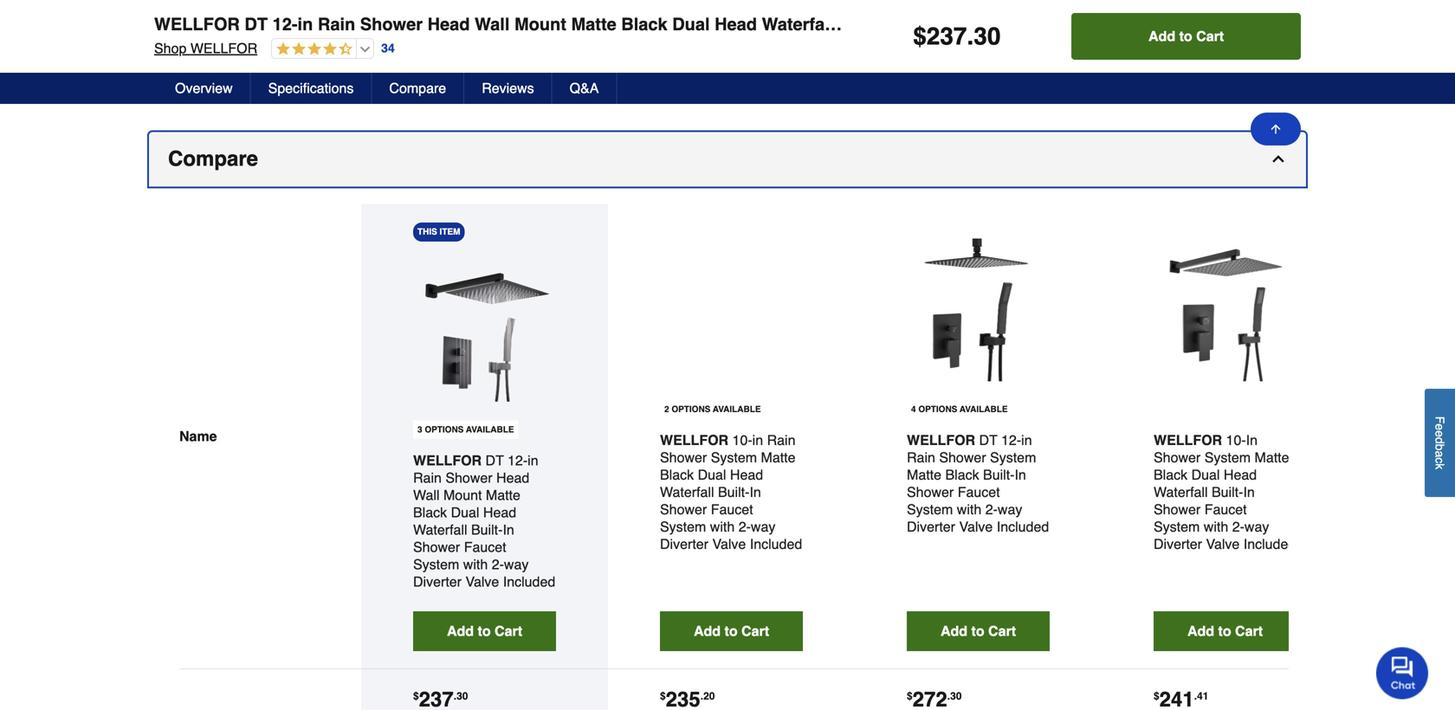 Task type: vqa. For each thing, say whether or not it's contained in the screenshot.
Tapes to the right
no



Task type: locate. For each thing, give the bounding box(es) containing it.
waterfall inside 10-in rain shower system matte black dual head waterfall built-in shower faucet system with 2-way diverter valve included
[[660, 484, 714, 500]]

wellfor 10-in shower system matte black dual head waterfall built-in shower faucet system with 2-way diverter valve included image
[[1154, 239, 1297, 382]]

options for 2
[[672, 405, 711, 415]]

valve
[[1261, 14, 1306, 34], [960, 519, 993, 535], [713, 536, 746, 552], [1206, 536, 1240, 552], [466, 574, 499, 590]]

1 horizontal spatial options
[[672, 405, 711, 415]]

. 30
[[454, 691, 468, 703], [948, 691, 962, 703]]

2 horizontal spatial options
[[919, 405, 958, 415]]

237
[[927, 23, 967, 50]]

1 horizontal spatial 12-
[[508, 453, 528, 469]]

mount
[[515, 14, 567, 34], [444, 487, 482, 503]]

dt down 4 options available cell
[[980, 432, 998, 448]]

2 10- from the left
[[1226, 432, 1247, 448]]

built- inside 10-in rain shower system matte black dual head waterfall built-in shower faucet system with 2-way diverter valve included
[[718, 484, 750, 500]]

wellfor
[[154, 14, 240, 34], [190, 40, 257, 56], [660, 432, 729, 448], [907, 432, 976, 448], [1154, 432, 1223, 448], [413, 453, 482, 469]]

add
[[1149, 28, 1176, 44], [447, 623, 474, 639], [694, 623, 721, 639], [941, 623, 968, 639], [1188, 623, 1215, 639]]

3
[[418, 425, 422, 435]]

faucet inside "dt 12-in rain shower system matte black built-in shower faucet system with 2-way diverter valve included"
[[958, 484, 1000, 500]]

with
[[1098, 14, 1133, 34], [957, 502, 982, 518], [710, 519, 735, 535], [1204, 519, 1229, 535], [463, 557, 488, 573]]

black
[[621, 14, 668, 34], [660, 467, 694, 483], [946, 467, 980, 483], [1154, 467, 1188, 483], [413, 505, 447, 521]]

0 horizontal spatial . 30
[[454, 691, 468, 703]]

add to cart
[[1149, 28, 1224, 44], [447, 623, 523, 639], [694, 623, 769, 639], [941, 623, 1016, 639], [1188, 623, 1263, 639]]

0 vertical spatial wall
[[475, 14, 510, 34]]

1 horizontal spatial mount
[[515, 14, 567, 34]]

options
[[672, 405, 711, 415], [919, 405, 958, 415], [425, 425, 464, 435]]

wellfor for 10-in rain shower system matte black dual head waterfall built-in shower faucet system with 2-way diverter valve included
[[660, 432, 729, 448]]

0 horizontal spatial wall
[[413, 487, 440, 503]]

in
[[298, 14, 313, 34], [753, 432, 763, 448], [1022, 432, 1032, 448], [528, 453, 539, 469]]

rain inside "dt 12-in rain shower system matte black built-in shower faucet system with 2-way diverter valve included"
[[907, 450, 936, 466]]

shower
[[360, 14, 423, 34], [904, 14, 967, 34], [660, 450, 707, 466], [940, 450, 987, 466], [1154, 450, 1201, 466], [446, 470, 493, 486], [907, 484, 954, 500], [660, 502, 707, 518], [1154, 502, 1201, 518], [413, 539, 460, 555]]

dt inside "dt 12-in rain shower system matte black built-in shower faucet system with 2-way diverter valve included"
[[980, 432, 998, 448]]

mount up reviews 'button'
[[515, 14, 567, 34]]

options right 4
[[919, 405, 958, 415]]

valve inside 10-in rain shower system matte black dual head waterfall built-in shower faucet system with 2-way diverter valve included
[[713, 536, 746, 552]]

1 horizontal spatial available
[[713, 405, 761, 415]]

reviews
[[482, 80, 534, 96]]

k
[[1434, 464, 1447, 470]]

matte
[[571, 14, 617, 34], [761, 450, 796, 466], [1255, 450, 1290, 466], [907, 467, 942, 483], [486, 487, 521, 503]]

in inside dt 12-in rain shower head wall mount matte black dual head waterfall built-in shower faucet system with 2-way diverter valve included
[[528, 453, 539, 469]]

add to cart button
[[1072, 13, 1301, 60], [413, 612, 556, 652], [660, 612, 803, 652], [907, 612, 1050, 652], [1154, 612, 1297, 652]]

wall inside dt 12-in rain shower head wall mount matte black dual head waterfall built-in shower faucet system with 2-way diverter valve included
[[413, 487, 440, 503]]

12- up 4.4 stars image
[[273, 14, 298, 34]]

1 10- from the left
[[733, 432, 753, 448]]

1 horizontal spatial compare
[[389, 80, 446, 96]]

this item
[[418, 227, 460, 237]]

included inside dt 12-in rain shower head wall mount matte black dual head waterfall built-in shower faucet system with 2-way diverter valve included
[[503, 574, 556, 590]]

1 horizontal spatial . 30
[[948, 691, 962, 703]]

2 vertical spatial dt
[[486, 453, 504, 469]]

options right 2
[[672, 405, 711, 415]]

way inside "dt 12-in rain shower system matte black built-in shower faucet system with 2-way diverter valve included"
[[998, 502, 1023, 518]]

b
[[1434, 444, 1447, 451]]

available for 3 options available
[[466, 425, 514, 435]]

included inside 10-in shower system matte black dual head waterfall built-in shower faucet system with 2-way diverter valve included
[[1244, 536, 1296, 552]]

black inside "dt 12-in rain shower system matte black built-in shower faucet system with 2-way diverter valve included"
[[946, 467, 980, 483]]

in
[[884, 14, 899, 34], [1247, 432, 1258, 448], [1015, 467, 1027, 483], [750, 484, 761, 500], [1244, 484, 1255, 500], [503, 522, 514, 538]]

matte inside "dt 12-in rain shower system matte black built-in shower faucet system with 2-way diverter valve included"
[[907, 467, 942, 483]]

wall down 3
[[413, 487, 440, 503]]

0 horizontal spatial options
[[425, 425, 464, 435]]

1 vertical spatial compare
[[168, 147, 258, 171]]

1 horizontal spatial dt
[[486, 453, 504, 469]]

in inside dt 12-in rain shower head wall mount matte black dual head waterfall built-in shower faucet system with 2-way diverter valve included
[[503, 522, 514, 538]]

f
[[1434, 417, 1447, 424]]

2 horizontal spatial available
[[960, 405, 1008, 415]]

10-in rain shower system matte black dual head waterfall built-in shower faucet system with 2-way diverter valve included
[[660, 432, 803, 552]]

2 options available cell
[[660, 400, 766, 419]]

dt inside dt 12-in rain shower head wall mount matte black dual head waterfall built-in shower faucet system with 2-way diverter valve included
[[486, 453, 504, 469]]

12- down 4 options available
[[1002, 432, 1022, 448]]

to
[[1180, 28, 1193, 44], [478, 623, 491, 639], [725, 623, 738, 639], [972, 623, 985, 639], [1219, 623, 1232, 639]]

diverter
[[1191, 14, 1256, 34], [907, 519, 956, 535], [660, 536, 709, 552], [1154, 536, 1203, 552], [413, 574, 462, 590]]

faucet inside 10-in shower system matte black dual head waterfall built-in shower faucet system with 2-way diverter valve included
[[1205, 502, 1247, 518]]

valve inside "dt 12-in rain shower system matte black built-in shower faucet system with 2-way diverter valve included"
[[960, 519, 993, 535]]

valve inside dt 12-in rain shower head wall mount matte black dual head waterfall built-in shower faucet system with 2-way diverter valve included
[[466, 574, 499, 590]]

wellfor dt 12-in rain shower system matte black built-in shower faucet system with 2-way diverter valve included image
[[907, 239, 1050, 382]]

options for 3
[[425, 425, 464, 435]]

available right 2
[[713, 405, 761, 415]]

rain
[[318, 14, 355, 34], [767, 432, 796, 448], [907, 450, 936, 466], [413, 470, 442, 486]]

0 vertical spatial mount
[[515, 14, 567, 34]]

available
[[713, 405, 761, 415], [960, 405, 1008, 415], [466, 425, 514, 435]]

0 horizontal spatial dt
[[245, 14, 268, 34]]

available right 4
[[960, 405, 1008, 415]]

1 horizontal spatial 10-
[[1226, 432, 1247, 448]]

0 horizontal spatial available
[[466, 425, 514, 435]]

2 horizontal spatial dt
[[980, 432, 998, 448]]

12- for dt 12-in rain shower head wall mount matte black dual head waterfall built-in shower faucet system with 2-way diverter valve included
[[508, 453, 528, 469]]

specifications button
[[251, 73, 372, 104]]

faucet
[[971, 14, 1027, 34], [958, 484, 1000, 500], [711, 502, 753, 518], [1205, 502, 1247, 518], [464, 539, 507, 555]]

system
[[1032, 14, 1094, 34], [711, 450, 757, 466], [990, 450, 1037, 466], [1205, 450, 1251, 466], [907, 502, 953, 518], [660, 519, 706, 535], [1154, 519, 1200, 535], [413, 557, 460, 573]]

30
[[974, 23, 1001, 50], [457, 691, 468, 703], [951, 691, 962, 703]]

1 vertical spatial mount
[[444, 487, 482, 503]]

compare button
[[372, 73, 465, 104], [149, 132, 1307, 187]]

cart
[[1197, 28, 1224, 44], [495, 623, 523, 639], [742, 623, 769, 639], [989, 623, 1016, 639], [1236, 623, 1263, 639]]

1 . 30 from the left
[[454, 691, 468, 703]]

12- for dt 12-in rain shower system matte black built-in shower faucet system with 2-way diverter valve included
[[1002, 432, 1022, 448]]

dual inside 10-in shower system matte black dual head waterfall built-in shower faucet system with 2-way diverter valve included
[[1192, 467, 1220, 483]]

overview
[[175, 80, 233, 96]]

12- inside dt 12-in rain shower head wall mount matte black dual head waterfall built-in shower faucet system with 2-way diverter valve included
[[508, 453, 528, 469]]

e up d
[[1434, 424, 1447, 431]]

4 options available cell
[[907, 400, 1012, 419]]

faucet inside 10-in rain shower system matte black dual head waterfall built-in shower faucet system with 2-way diverter valve included
[[711, 502, 753, 518]]

4
[[911, 405, 916, 415]]

10-in shower system matte black dual head waterfall built-in shower faucet system with 2-way diverter valve included
[[1154, 432, 1296, 552]]

f e e d b a c k
[[1434, 417, 1447, 470]]

0 horizontal spatial compare
[[168, 147, 258, 171]]

options right 3
[[425, 425, 464, 435]]

1 vertical spatial wall
[[413, 487, 440, 503]]

wall up reviews
[[475, 14, 510, 34]]

12- down 3 options available
[[508, 453, 528, 469]]

built-
[[839, 14, 884, 34], [983, 467, 1015, 483], [718, 484, 750, 500], [1212, 484, 1244, 500], [471, 522, 503, 538]]

0 horizontal spatial 12-
[[273, 14, 298, 34]]

diverter inside dt 12-in rain shower head wall mount matte black dual head waterfall built-in shower faucet system with 2-way diverter valve included
[[413, 574, 462, 590]]

included
[[1310, 14, 1382, 34], [997, 519, 1049, 535], [750, 536, 803, 552], [1244, 536, 1296, 552], [503, 574, 556, 590]]

compare down 34
[[389, 80, 446, 96]]

12-
[[273, 14, 298, 34], [1002, 432, 1022, 448], [508, 453, 528, 469]]

black inside 10-in rain shower system matte black dual head waterfall built-in shower faucet system with 2-way diverter valve included
[[660, 467, 694, 483]]

wellfor dt 12-in rain shower head wall mount matte black dual head waterfall built-in shower faucet system with 2-way diverter valve included image
[[413, 259, 556, 402]]

wall
[[475, 14, 510, 34], [413, 487, 440, 503]]

10- inside 10-in rain shower system matte black dual head waterfall built-in shower faucet system with 2-way diverter valve included
[[733, 432, 753, 448]]

10-
[[733, 432, 753, 448], [1226, 432, 1247, 448]]

10- for in
[[1226, 432, 1247, 448]]

this
[[418, 227, 437, 237]]

unspsc
[[181, 25, 224, 37]]

4 options available
[[911, 405, 1008, 415]]

included inside "dt 12-in rain shower system matte black built-in shower faucet system with 2-way diverter valve included"
[[997, 519, 1049, 535]]

chevron up image
[[1270, 150, 1288, 168]]

.
[[967, 23, 974, 50], [454, 691, 457, 703], [701, 691, 704, 703], [948, 691, 951, 703], [1195, 691, 1197, 703]]

compare
[[389, 80, 446, 96], [168, 147, 258, 171]]

2-
[[1138, 14, 1153, 34], [986, 502, 998, 518], [739, 519, 751, 535], [1233, 519, 1245, 535], [492, 557, 504, 573]]

way
[[1153, 14, 1186, 34], [998, 502, 1023, 518], [751, 519, 776, 535], [1245, 519, 1270, 535], [504, 557, 529, 573]]

waterfall
[[762, 14, 835, 34], [660, 484, 714, 500], [1154, 484, 1208, 500], [413, 522, 467, 538]]

mount down 3 options available cell on the left bottom of the page
[[444, 487, 482, 503]]

1 vertical spatial 12-
[[1002, 432, 1022, 448]]

dt down 3 options available
[[486, 453, 504, 469]]

e up the b on the bottom of the page
[[1434, 431, 1447, 437]]

10- inside 10-in shower system matte black dual head waterfall built-in shower faucet system with 2-way diverter valve included
[[1226, 432, 1247, 448]]

e
[[1434, 424, 1447, 431], [1434, 431, 1447, 437]]

dt right 'unspsc'
[[245, 14, 268, 34]]

4.4 stars image
[[272, 42, 353, 58]]

0 vertical spatial compare button
[[372, 73, 465, 104]]

f e e d b a c k button
[[1425, 389, 1456, 497]]

dual inside dt 12-in rain shower head wall mount matte black dual head waterfall built-in shower faucet system with 2-way diverter valve included
[[451, 505, 480, 521]]

black inside 10-in shower system matte black dual head waterfall built-in shower faucet system with 2-way diverter valve included
[[1154, 467, 1188, 483]]

in inside "dt 12-in rain shower system matte black built-in shower faucet system with 2-way diverter valve included"
[[1022, 432, 1032, 448]]

dual
[[673, 14, 710, 34], [698, 467, 726, 483], [1192, 467, 1220, 483], [451, 505, 480, 521]]

way inside 10-in rain shower system matte black dual head waterfall built-in shower faucet system with 2-way diverter valve included
[[751, 519, 776, 535]]

shop
[[154, 40, 187, 56]]

. 20
[[701, 691, 715, 703]]

12- inside "dt 12-in rain shower system matte black built-in shower faucet system with 2-way diverter valve included"
[[1002, 432, 1022, 448]]

with inside "dt 12-in rain shower system matte black built-in shower faucet system with 2-way diverter valve included"
[[957, 502, 982, 518]]

wellfor dt 12-in rain shower head wall mount matte black dual head waterfall built-in shower faucet system with 2-way diverter valve included
[[154, 14, 1382, 34]]

1 horizontal spatial wall
[[475, 14, 510, 34]]

1 vertical spatial dt
[[980, 432, 998, 448]]

included inside 10-in rain shower system matte black dual head waterfall built-in shower faucet system with 2-way diverter valve included
[[750, 536, 803, 552]]

head
[[428, 14, 470, 34], [715, 14, 757, 34], [730, 467, 763, 483], [1224, 467, 1257, 483], [497, 470, 530, 486], [483, 505, 517, 521]]

0 vertical spatial dt
[[245, 14, 268, 34]]

a
[[1434, 451, 1447, 458]]

available for 2 options available
[[713, 405, 761, 415]]

compare down overview button
[[168, 147, 258, 171]]

0 horizontal spatial 10-
[[733, 432, 753, 448]]

0 vertical spatial compare
[[389, 80, 446, 96]]

0 horizontal spatial mount
[[444, 487, 482, 503]]

2 horizontal spatial 12-
[[1002, 432, 1022, 448]]

2 vertical spatial 12-
[[508, 453, 528, 469]]

system inside dt 12-in rain shower head wall mount matte black dual head waterfall built-in shower faucet system with 2-way diverter valve included
[[413, 557, 460, 573]]

2- inside 10-in shower system matte black dual head waterfall built-in shower faucet system with 2-way diverter valve included
[[1233, 519, 1245, 535]]

arrow up image
[[1269, 122, 1283, 136]]

overview button
[[158, 73, 251, 104]]

dt
[[245, 14, 268, 34], [980, 432, 998, 448], [486, 453, 504, 469]]

available right 3
[[466, 425, 514, 435]]

20
[[704, 691, 715, 703]]

in inside 10-in rain shower system matte black dual head waterfall built-in shower faucet system with 2-way diverter valve included
[[750, 484, 761, 500]]

with inside 10-in rain shower system matte black dual head waterfall built-in shower faucet system with 2-way diverter valve included
[[710, 519, 735, 535]]

c
[[1434, 458, 1447, 464]]

waterfall inside dt 12-in rain shower head wall mount matte black dual head waterfall built-in shower faucet system with 2-way diverter valve included
[[413, 522, 467, 538]]

$
[[913, 23, 927, 50], [413, 691, 419, 703], [660, 691, 666, 703], [907, 691, 913, 703], [1154, 691, 1160, 703]]



Task type: describe. For each thing, give the bounding box(es) containing it.
matte inside dt 12-in rain shower head wall mount matte black dual head waterfall built-in shower faucet system with 2-way diverter valve included
[[486, 487, 521, 503]]

shop wellfor
[[154, 40, 257, 56]]

wellfor for dt 12-in rain shower system matte black built-in shower faucet system with 2-way diverter valve included
[[907, 432, 976, 448]]

item
[[440, 227, 460, 237]]

valve inside 10-in shower system matte black dual head waterfall built-in shower faucet system with 2-way diverter valve included
[[1206, 536, 1240, 552]]

dt 12-in rain shower head wall mount matte black dual head waterfall built-in shower faucet system with 2-way diverter valve included
[[413, 453, 556, 590]]

q&a button
[[552, 73, 617, 104]]

3 options available cell
[[413, 421, 519, 439]]

name
[[179, 428, 217, 444]]

head inside 10-in shower system matte black dual head waterfall built-in shower faucet system with 2-way diverter valve included
[[1224, 467, 1257, 483]]

diverter inside "dt 12-in rain shower system matte black built-in shower faucet system with 2-way diverter valve included"
[[907, 519, 956, 535]]

compare for topmost compare button
[[389, 80, 446, 96]]

wellfor for 10-in shower system matte black dual head waterfall built-in shower faucet system with 2-way diverter valve included
[[1154, 432, 1223, 448]]

2- inside dt 12-in rain shower head wall mount matte black dual head waterfall built-in shower faucet system with 2-way diverter valve included
[[492, 557, 504, 573]]

0 horizontal spatial 30
[[457, 691, 468, 703]]

reviews button
[[465, 73, 552, 104]]

30181500
[[462, 23, 516, 37]]

mount inside dt 12-in rain shower head wall mount matte black dual head waterfall built-in shower faucet system with 2-way diverter valve included
[[444, 487, 482, 503]]

way inside 10-in shower system matte black dual head waterfall built-in shower faucet system with 2-way diverter valve included
[[1245, 519, 1270, 535]]

1 e from the top
[[1434, 424, 1447, 431]]

diverter inside 10-in rain shower system matte black dual head waterfall built-in shower faucet system with 2-way diverter valve included
[[660, 536, 709, 552]]

compare for bottom compare button
[[168, 147, 258, 171]]

diverter inside 10-in shower system matte black dual head waterfall built-in shower faucet system with 2-way diverter valve included
[[1154, 536, 1203, 552]]

10- for in
[[733, 432, 753, 448]]

matte inside 10-in shower system matte black dual head waterfall built-in shower faucet system with 2-way diverter valve included
[[1255, 450, 1290, 466]]

2 e from the top
[[1434, 431, 1447, 437]]

dt for dt 12-in rain shower system matte black built-in shower faucet system with 2-way diverter valve included
[[980, 432, 998, 448]]

options for 4
[[919, 405, 958, 415]]

faucet inside dt 12-in rain shower head wall mount matte black dual head waterfall built-in shower faucet system with 2-way diverter valve included
[[464, 539, 507, 555]]

built- inside dt 12-in rain shower head wall mount matte black dual head waterfall built-in shower faucet system with 2-way diverter valve included
[[471, 522, 503, 538]]

built- inside "dt 12-in rain shower system matte black built-in shower faucet system with 2-way diverter valve included"
[[983, 467, 1015, 483]]

d
[[1434, 437, 1447, 444]]

34
[[381, 41, 395, 55]]

2
[[665, 405, 669, 415]]

in inside "dt 12-in rain shower system matte black built-in shower faucet system with 2-way diverter valve included"
[[1015, 467, 1027, 483]]

dt 12-in rain shower system matte black built-in shower faucet system with 2-way diverter valve included
[[907, 432, 1049, 535]]

specifications
[[268, 80, 354, 96]]

rain inside 10-in rain shower system matte black dual head waterfall built-in shower faucet system with 2-way diverter valve included
[[767, 432, 796, 448]]

with inside dt 12-in rain shower head wall mount matte black dual head waterfall built-in shower faucet system with 2-way diverter valve included
[[463, 557, 488, 573]]

matte inside 10-in rain shower system matte black dual head waterfall built-in shower faucet system with 2-way diverter valve included
[[761, 450, 796, 466]]

2 horizontal spatial 30
[[974, 23, 1001, 50]]

chat invite button image
[[1377, 647, 1430, 700]]

. 41
[[1195, 691, 1209, 703]]

built- inside 10-in shower system matte black dual head waterfall built-in shower faucet system with 2-way diverter valve included
[[1212, 484, 1244, 500]]

2- inside 10-in rain shower system matte black dual head waterfall built-in shower faucet system with 2-way diverter valve included
[[739, 519, 751, 535]]

dt for dt 12-in rain shower head wall mount matte black dual head waterfall built-in shower faucet system with 2-way diverter valve included
[[486, 453, 504, 469]]

41
[[1197, 691, 1209, 703]]

black inside dt 12-in rain shower head wall mount matte black dual head waterfall built-in shower faucet system with 2-way diverter valve included
[[413, 505, 447, 521]]

3 options available
[[418, 425, 514, 435]]

way inside dt 12-in rain shower head wall mount matte black dual head waterfall built-in shower faucet system with 2-way diverter valve included
[[504, 557, 529, 573]]

0 vertical spatial 12-
[[273, 14, 298, 34]]

waterfall inside 10-in shower system matte black dual head waterfall built-in shower faucet system with 2-way diverter valve included
[[1154, 484, 1208, 500]]

q&a
[[570, 80, 599, 96]]

2 . 30 from the left
[[948, 691, 962, 703]]

$ 237 . 30
[[913, 23, 1001, 50]]

dual inside 10-in rain shower system matte black dual head waterfall built-in shower faucet system with 2-way diverter valve included
[[698, 467, 726, 483]]

with inside 10-in shower system matte black dual head waterfall built-in shower faucet system with 2-way diverter valve included
[[1204, 519, 1229, 535]]

1 vertical spatial compare button
[[149, 132, 1307, 187]]

available for 4 options available
[[960, 405, 1008, 415]]

in inside 10-in rain shower system matte black dual head waterfall built-in shower faucet system with 2-way diverter valve included
[[753, 432, 763, 448]]

2- inside "dt 12-in rain shower system matte black built-in shower faucet system with 2-way diverter valve included"
[[986, 502, 998, 518]]

wellfor for dt 12-in rain shower head wall mount matte black dual head waterfall built-in shower faucet system with 2-way diverter valve included
[[413, 453, 482, 469]]

rain inside dt 12-in rain shower head wall mount matte black dual head waterfall built-in shower faucet system with 2-way diverter valve included
[[413, 470, 442, 486]]

1 horizontal spatial 30
[[951, 691, 962, 703]]

head inside 10-in rain shower system matte black dual head waterfall built-in shower faucet system with 2-way diverter valve included
[[730, 467, 763, 483]]

2 options available
[[665, 405, 761, 415]]



